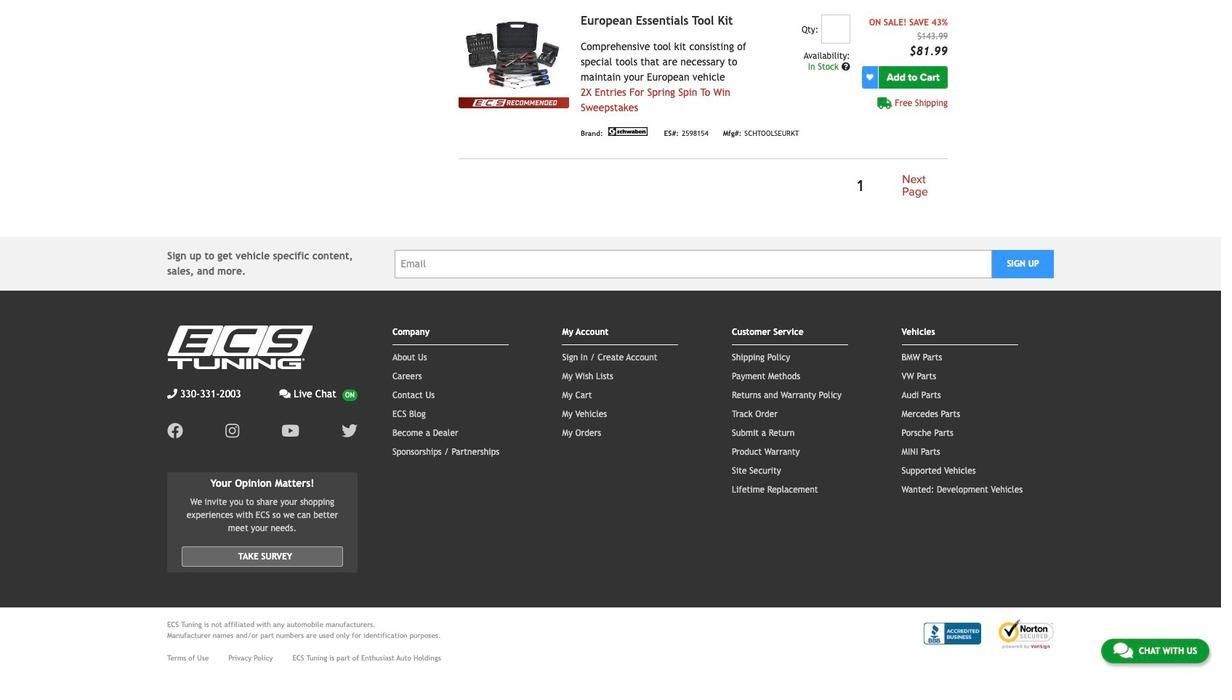 Task type: describe. For each thing, give the bounding box(es) containing it.
ecs tuning image
[[167, 326, 313, 369]]

phone image
[[167, 389, 177, 399]]

0 vertical spatial comments image
[[279, 389, 291, 399]]

schwaben - corporate logo image
[[606, 127, 650, 136]]

youtube logo image
[[282, 423, 300, 439]]

ecs tuning recommends this product. image
[[459, 97, 569, 108]]

es#2598154 - schtoolseurkt - european essentials tool kit - comprehensive tool kit consisting of special tools that are necessary to maintain your european vehicle - schwaben - audi bmw volkswagen mercedes benz mini porsche image
[[459, 14, 569, 97]]

twitter logo image
[[342, 423, 358, 439]]

add to wish list image
[[867, 74, 874, 81]]

instagram logo image
[[225, 423, 239, 439]]

question circle image
[[842, 62, 851, 71]]



Task type: vqa. For each thing, say whether or not it's contained in the screenshot.
4th For from the top
no



Task type: locate. For each thing, give the bounding box(es) containing it.
None number field
[[822, 14, 851, 44]]

Email email field
[[395, 250, 993, 278]]

1 horizontal spatial comments image
[[1114, 642, 1134, 660]]

facebook logo image
[[167, 423, 183, 439]]

paginated product list navigation navigation
[[459, 171, 948, 202]]

comments image
[[279, 389, 291, 399], [1114, 642, 1134, 660]]

0 horizontal spatial comments image
[[279, 389, 291, 399]]

1 vertical spatial comments image
[[1114, 642, 1134, 660]]



